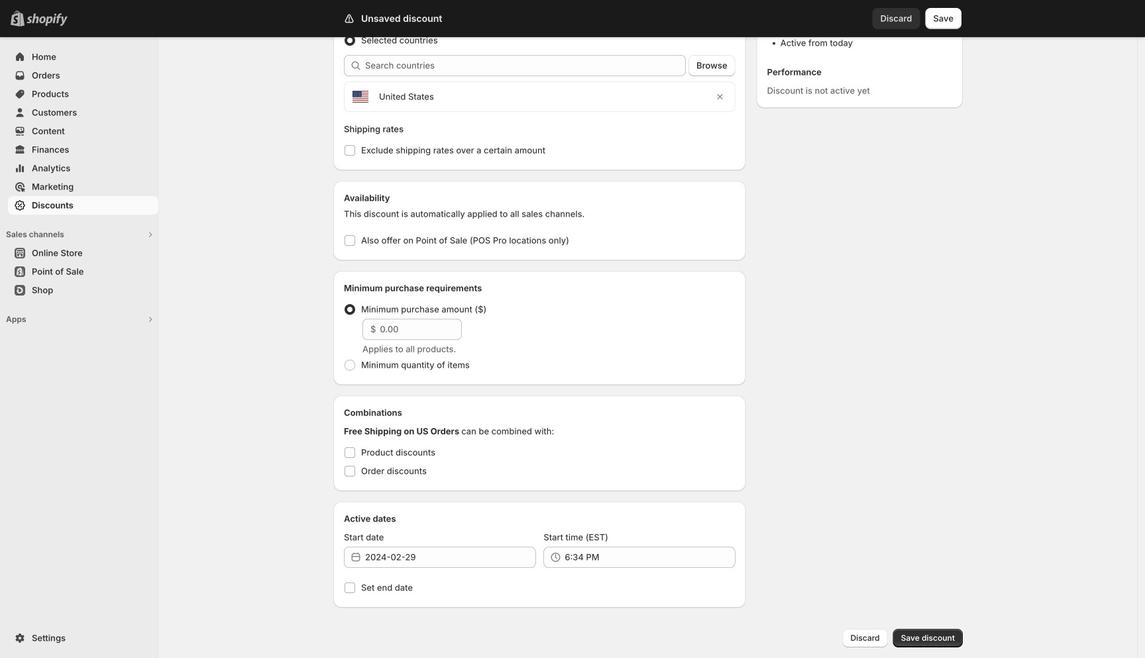 Task type: describe. For each thing, give the bounding box(es) containing it.
Enter time text field
[[565, 547, 736, 568]]

YYYY-MM-DD text field
[[365, 547, 536, 568]]

Search countries text field
[[365, 55, 686, 76]]

shopify image
[[27, 13, 68, 26]]



Task type: vqa. For each thing, say whether or not it's contained in the screenshot.
text field
no



Task type: locate. For each thing, give the bounding box(es) containing it.
0.00 text field
[[380, 319, 462, 340]]



